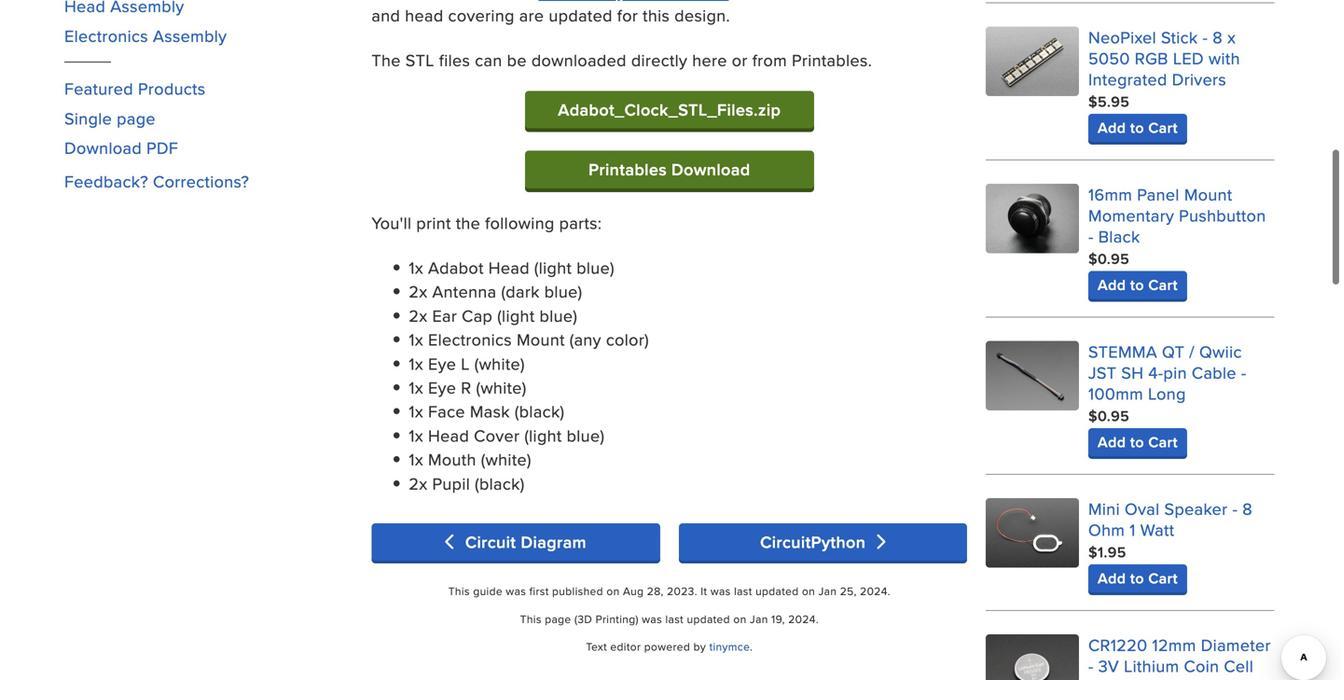 Task type: vqa. For each thing, say whether or not it's contained in the screenshot.
Guide favorites count element in the right of the page
no



Task type: describe. For each thing, give the bounding box(es) containing it.
diagram
[[521, 530, 587, 554]]

corrections?
[[153, 169, 249, 193]]

battery
[[1089, 675, 1144, 680]]

mini oval speaker - 8 ohm 1 watt $1.95 add to cart
[[1089, 497, 1253, 589]]

25,
[[840, 583, 857, 599]]

cable
[[1192, 360, 1237, 384]]

tinymce link
[[710, 639, 750, 655]]

8 inside mini oval speaker - 8 ohm 1 watt $1.95 add to cart
[[1243, 497, 1253, 520]]

you'll
[[372, 211, 412, 234]]

speaker
[[1165, 497, 1228, 520]]

$5.95
[[1089, 90, 1130, 112]]

page content region
[[372, 0, 968, 505]]

featured
[[64, 77, 133, 100]]

2 horizontal spatial was
[[711, 583, 731, 599]]

1 horizontal spatial page
[[545, 611, 571, 627]]

electronics assembly
[[64, 24, 227, 48]]

cover
[[474, 424, 520, 447]]

panel
[[1138, 182, 1180, 206]]

angled shot of stemma qt / qwiic jst sh 4-pin cable. image
[[986, 341, 1079, 411]]

updated inside . the head, electronics mount and head covering are updated for this design.
[[549, 3, 613, 27]]

be
[[507, 48, 527, 72]]

the stl files can be downloaded directly here or from printables.
[[372, 48, 873, 72]]

this for this guide was first published on aug 28, 2023. it was last updated on jan 25, 2024.
[[448, 583, 470, 599]]

7 1x from the top
[[409, 448, 424, 471]]

page inside featured products single page download pdf
[[117, 106, 156, 130]]

drivers
[[1173, 67, 1227, 91]]

2 2x from the top
[[409, 304, 428, 327]]

to inside mini oval speaker - 8 ohm 1 watt $1.95 add to cart
[[1131, 567, 1145, 589]]

add inside the 16mm panel mount momentary pushbutton - black $0.95 add to cart
[[1098, 274, 1127, 296]]

1
[[1130, 518, 1136, 541]]

electronics inside guide pages element
[[64, 24, 148, 48]]

lithium
[[1124, 654, 1180, 678]]

featured products link
[[64, 77, 206, 100]]

add inside stemma qt / qwiic jst sh 4-pin cable - 100mm long $0.95 add to cart
[[1098, 431, 1127, 453]]

neopixel stick with 8 x 5050 rgb led image
[[986, 26, 1079, 96]]

(3d
[[575, 611, 593, 627]]

pin
[[1164, 360, 1188, 384]]

16mm panel mount momentary pushbutton - black $0.95 add to cart
[[1089, 182, 1267, 296]]

for
[[617, 3, 638, 27]]

$0.95 inside the 16mm panel mount momentary pushbutton - black $0.95 add to cart
[[1089, 248, 1130, 270]]

1 vertical spatial the
[[372, 48, 401, 72]]

pupil
[[432, 471, 470, 495]]

button adabot_clock_stl_files.zip element
[[525, 91, 814, 132]]

first
[[530, 583, 549, 599]]

- inside mini oval speaker - 8 ohm 1 watt $1.95 add to cart
[[1233, 497, 1238, 520]]

downloaded
[[532, 48, 627, 72]]

19,
[[772, 611, 785, 627]]

printables download link
[[525, 151, 814, 188]]

watt
[[1141, 518, 1175, 541]]

angled shot of cr1220 12mm diameter - 3v lithium coin cell battery - cr1220. image
[[986, 634, 1079, 680]]

4-
[[1149, 360, 1164, 384]]

cart inside stemma qt / qwiic jst sh 4-pin cable - 100mm long $0.95 add to cart
[[1149, 431, 1178, 453]]

following
[[485, 211, 555, 234]]

8 inside neopixel stick - 8 x 5050 rgb led with integrated drivers $5.95 add to cart
[[1213, 25, 1223, 49]]

text
[[586, 639, 607, 655]]

ohm
[[1089, 518, 1125, 541]]

0 horizontal spatial last
[[666, 611, 684, 627]]

/
[[1190, 339, 1195, 363]]

x
[[1228, 25, 1236, 49]]

0 horizontal spatial on
[[607, 583, 620, 599]]

mount
[[908, 0, 956, 3]]

button printables download element
[[525, 151, 814, 192]]

1x adabot head (light blue) 2x antenna (dark blue) 2x ear cap (light blue) 1x electronics mount (any color) 1x eye l (white) 1x eye r (white) 1x face mask (black) 1x head cover (light blue) 1x mouth (white) 2x pupil (black)
[[409, 256, 649, 495]]

mask
[[470, 400, 510, 423]]

guide resources element
[[64, 67, 353, 169]]

blue) up '(any'
[[540, 304, 578, 327]]

(white) down cover
[[481, 448, 532, 471]]

and
[[372, 3, 400, 27]]

12mm
[[1153, 633, 1197, 657]]

0 vertical spatial (light
[[535, 256, 572, 279]]

circuitpython
[[760, 530, 871, 554]]

mini
[[1089, 497, 1121, 520]]

mini oval speaker with pico blade connector image
[[986, 498, 1079, 568]]

stemma qt / qwiic jst sh 4-pin cable - 100mm long link
[[1089, 339, 1247, 405]]

3v
[[1099, 654, 1120, 678]]

1 1x from the top
[[409, 256, 424, 279]]

neopixel stick - 8 x 5050 rgb led with integrated drivers link
[[1089, 25, 1241, 91]]

products
[[138, 77, 206, 100]]

download pdf link
[[64, 136, 178, 160]]

$1.95
[[1089, 541, 1127, 563]]

1 vertical spatial (light
[[498, 304, 535, 327]]

2 eye from the top
[[428, 376, 456, 399]]

cr1220 12mm diameter - 3v lithium coin cell battery link
[[1089, 633, 1271, 680]]

add to cart link for to
[[1089, 564, 1188, 592]]

to inside the 16mm panel mount momentary pushbutton - black $0.95 add to cart
[[1131, 274, 1145, 296]]

mount inside the 16mm panel mount momentary pushbutton - black $0.95 add to cart
[[1185, 182, 1233, 206]]

guide navigation element
[[64, 0, 353, 169]]

chevron right image
[[871, 534, 886, 551]]

blue) right cover
[[567, 424, 605, 447]]

cart inside neopixel stick - 8 x 5050 rgb led with integrated drivers $5.95 add to cart
[[1149, 117, 1178, 138]]

the inside . the head, electronics mount and head covering are updated for this design.
[[738, 0, 767, 3]]

head
[[405, 3, 444, 27]]

black
[[1099, 224, 1141, 248]]

download inside featured products single page download pdf
[[64, 136, 142, 160]]

1 horizontal spatial last
[[734, 583, 753, 599]]

antenna
[[432, 280, 497, 303]]

4 1x from the top
[[409, 376, 424, 399]]

angled shot of 16mm black panel mount pushbutton. image
[[986, 184, 1079, 254]]

you'll print the following parts:
[[372, 211, 602, 234]]

printing)
[[596, 611, 639, 627]]

3 2x from the top
[[409, 471, 428, 495]]

single page link
[[64, 106, 156, 130]]

electronics inside 1x adabot head (light blue) 2x antenna (dark blue) 2x ear cap (light blue) 1x electronics mount (any color) 1x eye l (white) 1x eye r (white) 1x face mask (black) 1x head cover (light blue) 1x mouth (white) 2x pupil (black)
[[428, 328, 512, 351]]

print
[[416, 211, 451, 234]]

0 horizontal spatial jan
[[750, 611, 769, 627]]

add to cart link for drivers
[[1089, 114, 1188, 142]]

integrated
[[1089, 67, 1168, 91]]

cart inside mini oval speaker - 8 ohm 1 watt $1.95 add to cart
[[1149, 567, 1178, 589]]

printables download
[[589, 157, 751, 182]]

the
[[456, 211, 481, 234]]

5 1x from the top
[[409, 400, 424, 423]]

pdf
[[147, 136, 178, 160]]

100mm
[[1089, 381, 1144, 405]]

2023.
[[667, 583, 698, 599]]

0 horizontal spatial head
[[428, 424, 469, 447]]

pushbutton
[[1179, 203, 1267, 227]]

adabot_clock_stl_files.zip
[[558, 97, 781, 122]]

cap
[[462, 304, 493, 327]]

featured products single page download pdf
[[64, 77, 206, 160]]

tinymce
[[710, 639, 750, 655]]



Task type: locate. For each thing, give the bounding box(es) containing it.
head
[[489, 256, 530, 279], [428, 424, 469, 447]]

blue) right (dark
[[545, 280, 583, 303]]

16mm
[[1089, 182, 1133, 206]]

2x left antenna
[[409, 280, 428, 303]]

1 vertical spatial (black)
[[475, 471, 525, 495]]

on left 25,
[[802, 583, 816, 599]]

1 eye from the top
[[428, 352, 456, 375]]

cart down integrated
[[1149, 117, 1178, 138]]

28,
[[647, 583, 664, 599]]

jst
[[1089, 360, 1117, 384]]

electronics up featured
[[64, 24, 148, 48]]

0 vertical spatial head
[[489, 256, 530, 279]]

design.
[[675, 3, 731, 27]]

add down black
[[1098, 274, 1127, 296]]

published
[[552, 583, 604, 599]]

add
[[1098, 117, 1127, 138], [1098, 274, 1127, 296], [1098, 431, 1127, 453], [1098, 567, 1127, 589]]

jan left the 19,
[[750, 611, 769, 627]]

1 horizontal spatial the
[[738, 0, 767, 3]]

1 horizontal spatial download
[[672, 157, 751, 182]]

to down black
[[1131, 274, 1145, 296]]

here
[[692, 48, 728, 72]]

(white) right l
[[475, 352, 525, 375]]

mount left '(any'
[[517, 328, 565, 351]]

$0.95 down jst
[[1089, 405, 1130, 427]]

this left guide
[[448, 583, 470, 599]]

- right speaker
[[1233, 497, 1238, 520]]

2 to from the top
[[1131, 274, 1145, 296]]

0 vertical spatial (black)
[[515, 400, 565, 423]]

assembly
[[153, 24, 227, 48]]

page down featured products link
[[117, 106, 156, 130]]

6 1x from the top
[[409, 424, 424, 447]]

(black) up cover
[[515, 400, 565, 423]]

0 horizontal spatial electronics
[[64, 24, 148, 48]]

neopixel
[[1089, 25, 1157, 49]]

chevron left image
[[445, 534, 461, 551]]

circuit
[[465, 530, 516, 554]]

guide
[[473, 583, 503, 599]]

r
[[461, 376, 472, 399]]

0 horizontal spatial the
[[372, 48, 401, 72]]

the left 'head,'
[[738, 0, 767, 3]]

head,
[[772, 0, 815, 3]]

(white) up mask
[[476, 376, 527, 399]]

1 horizontal spatial 8
[[1243, 497, 1253, 520]]

(light down (dark
[[498, 304, 535, 327]]

sh
[[1122, 360, 1144, 384]]

3 1x from the top
[[409, 352, 424, 375]]

$0.95 down the momentary
[[1089, 248, 1130, 270]]

led
[[1174, 46, 1204, 70]]

.
[[729, 0, 733, 3], [750, 639, 753, 655]]

add to cart link for 100mm
[[1089, 428, 1188, 456]]

0 horizontal spatial page
[[117, 106, 156, 130]]

2x left pupil
[[409, 471, 428, 495]]

printables.
[[792, 48, 873, 72]]

5050
[[1089, 46, 1131, 70]]

or
[[732, 48, 748, 72]]

diameter
[[1201, 633, 1271, 657]]

powered
[[644, 639, 691, 655]]

- right cable
[[1242, 360, 1247, 384]]

aug
[[623, 583, 644, 599]]

- left 3v
[[1089, 654, 1094, 678]]

(light
[[535, 256, 572, 279], [498, 304, 535, 327], [525, 424, 562, 447]]

0 vertical spatial updated
[[549, 3, 613, 27]]

to inside stemma qt / qwiic jst sh 4-pin cable - 100mm long $0.95 add to cart
[[1131, 431, 1145, 453]]

- right stick
[[1203, 25, 1209, 49]]

blue) down parts:
[[577, 256, 615, 279]]

was right it at the right of page
[[711, 583, 731, 599]]

cr1220 12mm diameter - 3v lithium coin cell battery
[[1089, 633, 1271, 680]]

the left 'stl'
[[372, 48, 401, 72]]

mouth
[[428, 448, 477, 471]]

add down 100mm
[[1098, 431, 1127, 453]]

download down button adabot_clock_stl_files.zip 'element'
[[672, 157, 751, 182]]

coin
[[1184, 654, 1220, 678]]

guide pages element
[[64, 0, 353, 57]]

16mm panel mount momentary pushbutton - black link
[[1089, 182, 1267, 248]]

to down 1
[[1131, 567, 1145, 589]]

(black)
[[515, 400, 565, 423], [475, 471, 525, 495]]

0 vertical spatial mount
[[1185, 182, 1233, 206]]

2 horizontal spatial on
[[802, 583, 816, 599]]

1 vertical spatial last
[[666, 611, 684, 627]]

. the head, electronics mount and head covering are updated for this design.
[[372, 0, 956, 27]]

$0.95
[[1089, 248, 1130, 270], [1089, 405, 1130, 427]]

0 vertical spatial electronics
[[64, 24, 148, 48]]

0 vertical spatial the
[[738, 0, 767, 3]]

jan left 25,
[[819, 583, 837, 599]]

. up design.
[[729, 0, 733, 3]]

1 horizontal spatial head
[[489, 256, 530, 279]]

8
[[1213, 25, 1223, 49], [1243, 497, 1253, 520]]

adabot
[[428, 256, 484, 279]]

1 horizontal spatial electronics
[[428, 328, 512, 351]]

- left black
[[1089, 224, 1094, 248]]

it
[[701, 583, 708, 599]]

2024.
[[860, 583, 891, 599], [789, 611, 819, 627]]

0 horizontal spatial was
[[506, 583, 526, 599]]

8 right speaker
[[1243, 497, 1253, 520]]

circuit diagram link
[[372, 523, 660, 561]]

add to cart link down black
[[1089, 271, 1188, 299]]

can
[[475, 48, 503, 72]]

was down 28,
[[642, 611, 662, 627]]

2 1x from the top
[[409, 328, 424, 351]]

download
[[64, 136, 142, 160], [672, 157, 751, 182]]

the
[[738, 0, 767, 3], [372, 48, 401, 72]]

head down face
[[428, 424, 469, 447]]

1 vertical spatial jan
[[750, 611, 769, 627]]

2 vertical spatial (light
[[525, 424, 562, 447]]

0 vertical spatial .
[[729, 0, 733, 3]]

page left (3d on the bottom of the page
[[545, 611, 571, 627]]

0 vertical spatial this
[[448, 583, 470, 599]]

updated down it at the right of page
[[687, 611, 730, 627]]

1 horizontal spatial 2024.
[[860, 583, 891, 599]]

mount inside 1x adabot head (light blue) 2x antenna (dark blue) 2x ear cap (light blue) 1x electronics mount (any color) 1x eye l (white) 1x eye r (white) 1x face mask (black) 1x head cover (light blue) 1x mouth (white) 2x pupil (black)
[[517, 328, 565, 351]]

from
[[753, 48, 787, 72]]

2 $0.95 from the top
[[1089, 405, 1130, 427]]

2024. right 25,
[[860, 583, 891, 599]]

on left the aug
[[607, 583, 620, 599]]

updated up the 19,
[[756, 583, 799, 599]]

printables
[[589, 157, 667, 182]]

qwiic
[[1200, 339, 1243, 363]]

1 vertical spatial updated
[[756, 583, 799, 599]]

1 2x from the top
[[409, 280, 428, 303]]

1 to from the top
[[1131, 117, 1145, 138]]

1 horizontal spatial on
[[734, 611, 747, 627]]

- inside stemma qt / qwiic jst sh 4-pin cable - 100mm long $0.95 add to cart
[[1242, 360, 1247, 384]]

(light right cover
[[525, 424, 562, 447]]

cart up qt
[[1149, 274, 1178, 296]]

0 vertical spatial jan
[[819, 583, 837, 599]]

last right it at the right of page
[[734, 583, 753, 599]]

files
[[439, 48, 470, 72]]

download inside 'link'
[[672, 157, 751, 182]]

3 cart from the top
[[1149, 431, 1178, 453]]

1 horizontal spatial this
[[520, 611, 542, 627]]

page
[[117, 106, 156, 130], [545, 611, 571, 627]]

(black) down cover
[[475, 471, 525, 495]]

add to cart link down $1.95
[[1089, 564, 1188, 592]]

mount
[[1185, 182, 1233, 206], [517, 328, 565, 351]]

1 vertical spatial electronics
[[428, 328, 512, 351]]

. right by
[[750, 639, 753, 655]]

on up the tinymce link
[[734, 611, 747, 627]]

to inside neopixel stick - 8 x 5050 rgb led with integrated drivers $5.95 add to cart
[[1131, 117, 1145, 138]]

1 vertical spatial .
[[750, 639, 753, 655]]

stemma qt / qwiic jst sh 4-pin cable - 100mm long $0.95 add to cart
[[1089, 339, 1247, 453]]

add to cart link down the $5.95
[[1089, 114, 1188, 142]]

cr1220
[[1089, 633, 1148, 657]]

add to cart link down 100mm
[[1089, 428, 1188, 456]]

1 horizontal spatial was
[[642, 611, 662, 627]]

- inside the 16mm panel mount momentary pushbutton - black $0.95 add to cart
[[1089, 224, 1094, 248]]

this for this page (3d printing) was last updated on jan 19, 2024.
[[520, 611, 542, 627]]

2024. right the 19,
[[789, 611, 819, 627]]

rgb
[[1135, 46, 1169, 70]]

feedback? corrections?
[[64, 169, 249, 193]]

1 horizontal spatial updated
[[687, 611, 730, 627]]

0 vertical spatial page
[[117, 106, 156, 130]]

- inside neopixel stick - 8 x 5050 rgb led with integrated drivers $5.95 add to cart
[[1203, 25, 1209, 49]]

stemma
[[1089, 339, 1158, 363]]

updated up 'downloaded'
[[549, 3, 613, 27]]

3 to from the top
[[1131, 431, 1145, 453]]

8 left x
[[1213, 25, 1223, 49]]

- inside cr1220 12mm diameter - 3v lithium coin cell battery
[[1089, 654, 1094, 678]]

head up (dark
[[489, 256, 530, 279]]

. inside . the head, electronics mount and head covering are updated for this design.
[[729, 0, 733, 3]]

4 add from the top
[[1098, 567, 1127, 589]]

eye left l
[[428, 352, 456, 375]]

single
[[64, 106, 112, 130]]

add inside neopixel stick - 8 x 5050 rgb led with integrated drivers $5.95 add to cart
[[1098, 117, 1127, 138]]

covering
[[448, 3, 515, 27]]

0 vertical spatial 2024.
[[860, 583, 891, 599]]

momentary
[[1089, 203, 1175, 227]]

2x left ear
[[409, 304, 428, 327]]

1 add to cart link from the top
[[1089, 114, 1188, 142]]

0 vertical spatial 8
[[1213, 25, 1223, 49]]

directly
[[631, 48, 688, 72]]

last down 'this guide was first published on aug 28, 2023. it was last updated on jan 25, 2024.'
[[666, 611, 684, 627]]

this
[[643, 3, 670, 27]]

0 horizontal spatial mount
[[517, 328, 565, 351]]

4 cart from the top
[[1149, 567, 1178, 589]]

1 add from the top
[[1098, 117, 1127, 138]]

neopixel stick - 8 x 5050 rgb led with integrated drivers $5.95 add to cart
[[1089, 25, 1241, 138]]

0 horizontal spatial 8
[[1213, 25, 1223, 49]]

2 cart from the top
[[1149, 274, 1178, 296]]

(any
[[570, 328, 602, 351]]

blue)
[[577, 256, 615, 279], [545, 280, 583, 303], [540, 304, 578, 327], [567, 424, 605, 447]]

adabot_clock_stl_files.zip link
[[525, 91, 814, 128]]

to down 100mm
[[1131, 431, 1145, 453]]

$0.95 inside stemma qt / qwiic jst sh 4-pin cable - 100mm long $0.95 add to cart
[[1089, 405, 1130, 427]]

1 vertical spatial 8
[[1243, 497, 1253, 520]]

cart inside the 16mm panel mount momentary pushbutton - black $0.95 add to cart
[[1149, 274, 1178, 296]]

electronics
[[819, 0, 903, 3]]

was left first
[[506, 583, 526, 599]]

3 add to cart link from the top
[[1089, 428, 1188, 456]]

to down integrated
[[1131, 117, 1145, 138]]

1 horizontal spatial .
[[750, 639, 753, 655]]

with
[[1209, 46, 1241, 70]]

2 horizontal spatial updated
[[756, 583, 799, 599]]

last
[[734, 583, 753, 599], [666, 611, 684, 627]]

1 vertical spatial 2024.
[[789, 611, 819, 627]]

add down $1.95
[[1098, 567, 1127, 589]]

1 vertical spatial mount
[[517, 328, 565, 351]]

are
[[519, 3, 544, 27]]

1 cart from the top
[[1149, 117, 1178, 138]]

electronics
[[64, 24, 148, 48], [428, 328, 512, 351]]

circuit diagram
[[461, 530, 587, 554]]

stl
[[406, 48, 435, 72]]

add to cart link for cart
[[1089, 271, 1188, 299]]

1 $0.95 from the top
[[1089, 248, 1130, 270]]

eye
[[428, 352, 456, 375], [428, 376, 456, 399]]

add inside mini oval speaker - 8 ohm 1 watt $1.95 add to cart
[[1098, 567, 1127, 589]]

1 horizontal spatial mount
[[1185, 182, 1233, 206]]

1 vertical spatial head
[[428, 424, 469, 447]]

0 vertical spatial last
[[734, 583, 753, 599]]

cart down long
[[1149, 431, 1178, 453]]

(light up (dark
[[535, 256, 572, 279]]

4 add to cart link from the top
[[1089, 564, 1188, 592]]

4 to from the top
[[1131, 567, 1145, 589]]

1 vertical spatial $0.95
[[1089, 405, 1130, 427]]

0 horizontal spatial this
[[448, 583, 470, 599]]

cart down watt
[[1149, 567, 1178, 589]]

parts:
[[559, 211, 602, 234]]

this down first
[[520, 611, 542, 627]]

add down the $5.95
[[1098, 117, 1127, 138]]

to
[[1131, 117, 1145, 138], [1131, 274, 1145, 296], [1131, 431, 1145, 453], [1131, 567, 1145, 589]]

1 horizontal spatial jan
[[819, 583, 837, 599]]

2 add from the top
[[1098, 274, 1127, 296]]

electronics up l
[[428, 328, 512, 351]]

1 vertical spatial this
[[520, 611, 542, 627]]

color)
[[606, 328, 649, 351]]

eye left r
[[428, 376, 456, 399]]

3 add from the top
[[1098, 431, 1127, 453]]

0 vertical spatial $0.95
[[1089, 248, 1130, 270]]

stick
[[1162, 25, 1198, 49]]

2 vertical spatial updated
[[687, 611, 730, 627]]

by
[[694, 639, 706, 655]]

1 vertical spatial page
[[545, 611, 571, 627]]

0 horizontal spatial download
[[64, 136, 142, 160]]

0 horizontal spatial updated
[[549, 3, 613, 27]]

mount right panel
[[1185, 182, 1233, 206]]

download down single page 'link'
[[64, 136, 142, 160]]

0 horizontal spatial 2024.
[[789, 611, 819, 627]]

2 add to cart link from the top
[[1089, 271, 1188, 299]]

0 horizontal spatial .
[[729, 0, 733, 3]]



